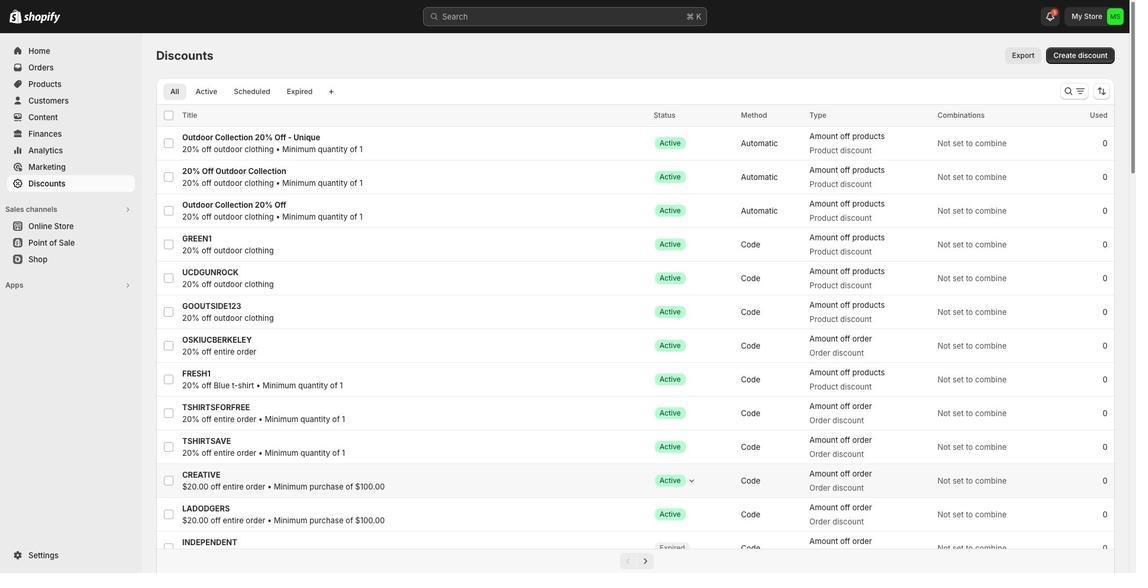 Task type: vqa. For each thing, say whether or not it's contained in the screenshot.
text field
no



Task type: describe. For each thing, give the bounding box(es) containing it.
1 horizontal spatial shopify image
[[24, 12, 60, 24]]



Task type: locate. For each thing, give the bounding box(es) containing it.
tab list
[[161, 83, 322, 100]]

my store image
[[1108, 8, 1124, 25]]

pagination element
[[156, 549, 1115, 573]]

shopify image
[[9, 9, 22, 24], [24, 12, 60, 24]]

0 horizontal spatial shopify image
[[9, 9, 22, 24]]



